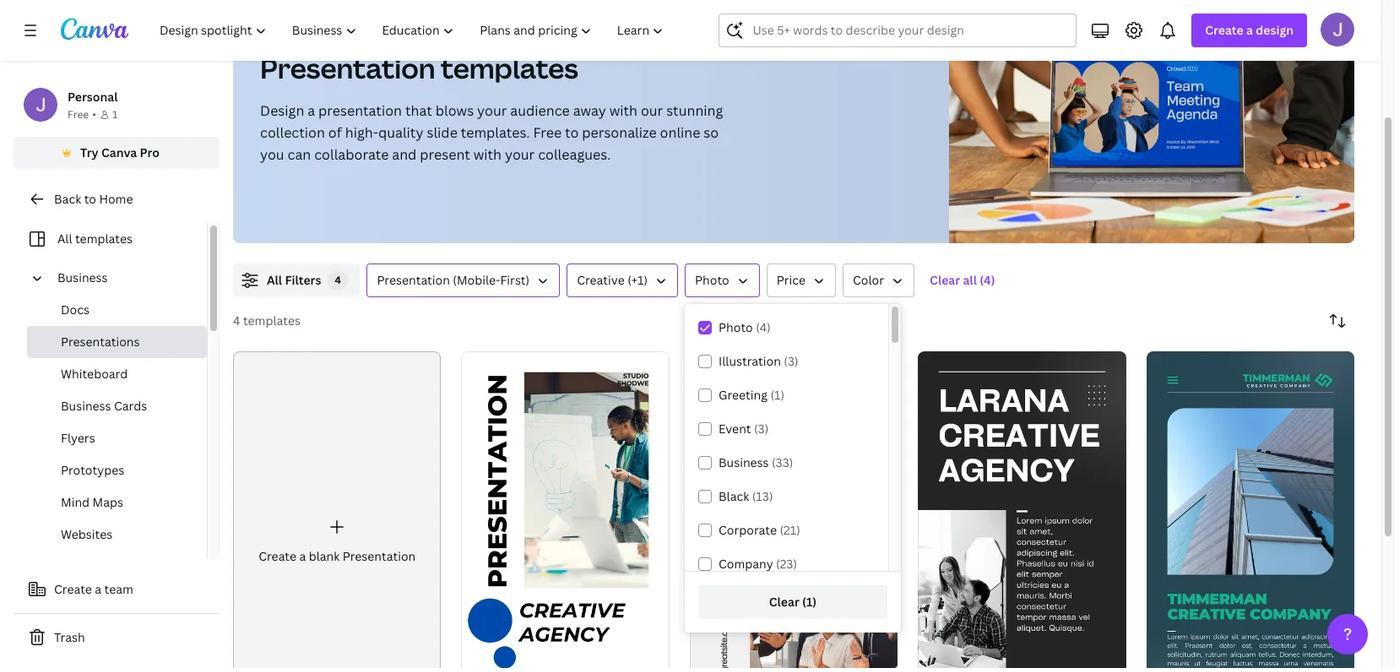 Task type: describe. For each thing, give the bounding box(es) containing it.
blows
[[436, 101, 474, 120]]

(1) for greeting (1)
[[771, 387, 785, 403]]

business link
[[51, 262, 197, 294]]

and
[[392, 145, 417, 164]]

all for all templates
[[57, 231, 72, 247]]

(21)
[[780, 522, 801, 538]]

home
[[99, 191, 133, 207]]

clear for clear all (4)
[[930, 272, 961, 288]]

clear for clear (1)
[[770, 594, 800, 610]]

greeting
[[719, 387, 768, 403]]

flyers
[[61, 430, 95, 446]]

clear (1)
[[770, 594, 817, 610]]

templates for 4 templates
[[243, 313, 301, 329]]

collaborate
[[314, 145, 389, 164]]

(33)
[[772, 455, 794, 471]]

clear all (4)
[[930, 272, 996, 288]]

collection
[[260, 123, 325, 142]]

4 for 4 templates
[[233, 313, 240, 329]]

personal
[[68, 89, 118, 105]]

maps
[[93, 494, 123, 510]]

creative
[[577, 272, 625, 288]]

business cards link
[[27, 390, 207, 422]]

cards
[[114, 398, 147, 414]]

mind maps
[[61, 494, 123, 510]]

websites
[[61, 526, 113, 542]]

online
[[660, 123, 701, 142]]

blank
[[309, 548, 340, 564]]

to inside design a presentation that blows your audience away with our stunning collection of high-quality slide templates. free to personalize online so you can collaborate and present with your colleagues.
[[565, 123, 579, 142]]

our
[[641, 101, 663, 120]]

stunning
[[667, 101, 724, 120]]

clear all (4) button
[[922, 264, 1004, 297]]

whiteboard link
[[27, 358, 207, 390]]

price button
[[767, 264, 837, 297]]

prototypes link
[[27, 455, 207, 487]]

photo button
[[685, 264, 760, 297]]

templates.
[[461, 123, 530, 142]]

all for all filters
[[267, 272, 282, 288]]

colleagues.
[[538, 145, 611, 164]]

business for business (33)
[[719, 455, 769, 471]]

(3) for event (3)
[[754, 421, 769, 437]]

quality
[[378, 123, 424, 142]]

a for blank
[[300, 548, 306, 564]]

docs link
[[27, 294, 207, 326]]

black (13)
[[719, 488, 773, 504]]

1 horizontal spatial with
[[610, 101, 638, 120]]

team
[[104, 581, 133, 597]]

pro
[[140, 144, 160, 161]]

try
[[80, 144, 99, 161]]

business for business cards
[[61, 398, 111, 414]]

all
[[964, 272, 978, 288]]

Search search field
[[753, 14, 1067, 46]]

whiteboard
[[61, 366, 128, 382]]

presentations
[[61, 334, 140, 350]]

illustration (3)
[[719, 353, 799, 369]]

a for team
[[95, 581, 101, 597]]

create for create a blank presentation
[[259, 548, 297, 564]]

•
[[92, 107, 96, 122]]

templates for all templates
[[75, 231, 133, 247]]

0 horizontal spatial with
[[474, 145, 502, 164]]

a for design
[[1247, 22, 1254, 38]]

canva
[[101, 144, 137, 161]]

flyers link
[[27, 422, 207, 455]]

green teal modern creative company mobile-first presentation image
[[1147, 351, 1355, 668]]

photo (4)
[[719, 319, 771, 335]]

personalize
[[582, 123, 657, 142]]

free inside design a presentation that blows your audience away with our stunning collection of high-quality slide templates. free to personalize online so you can collaborate and present with your colleagues.
[[533, 123, 562, 142]]

create for create a design
[[1206, 22, 1244, 38]]

corporate (21)
[[719, 522, 801, 538]]

presentation (mobile-first) button
[[367, 264, 560, 297]]

design
[[1257, 22, 1294, 38]]

filters
[[285, 272, 321, 288]]

(4) inside "button"
[[980, 272, 996, 288]]

present
[[420, 145, 470, 164]]

first)
[[501, 272, 530, 288]]

creative (+1)
[[577, 272, 648, 288]]

presentation templates
[[260, 50, 579, 86]]

Sort by button
[[1321, 304, 1355, 338]]

all templates link
[[24, 223, 197, 255]]

presentation
[[319, 101, 402, 120]]

slide
[[427, 123, 458, 142]]

jacob simon image
[[1321, 13, 1355, 46]]

(+1)
[[628, 272, 648, 288]]

create a design
[[1206, 22, 1294, 38]]

company (23)
[[719, 556, 798, 572]]



Task type: locate. For each thing, give the bounding box(es) containing it.
create inside create a design dropdown button
[[1206, 22, 1244, 38]]

2 vertical spatial business
[[719, 455, 769, 471]]

1 horizontal spatial (4)
[[980, 272, 996, 288]]

(3) right event
[[754, 421, 769, 437]]

create left blank
[[259, 548, 297, 564]]

1 vertical spatial presentation
[[377, 272, 450, 288]]

a for presentation
[[308, 101, 315, 120]]

black white modern creative agency mobile presentation image
[[462, 351, 670, 668]]

design a presentation that blows your audience away with our stunning collection of high-quality slide templates. free to personalize online so you can collaborate and present with your colleagues.
[[260, 101, 724, 164]]

your down 'templates.'
[[505, 145, 535, 164]]

(4) right all
[[980, 272, 996, 288]]

your
[[477, 101, 507, 120], [505, 145, 535, 164]]

1 horizontal spatial free
[[533, 123, 562, 142]]

0 horizontal spatial (4)
[[756, 319, 771, 335]]

2 vertical spatial templates
[[243, 313, 301, 329]]

2 horizontal spatial create
[[1206, 22, 1244, 38]]

free down audience
[[533, 123, 562, 142]]

1 vertical spatial to
[[84, 191, 96, 207]]

free
[[68, 107, 89, 122], [533, 123, 562, 142]]

create a team button
[[14, 573, 220, 607]]

templates up audience
[[441, 50, 579, 86]]

a left team at the left of page
[[95, 581, 101, 597]]

4 for 4
[[335, 273, 342, 287]]

photo inside button
[[695, 272, 730, 288]]

1 vertical spatial templates
[[75, 231, 133, 247]]

(3)
[[784, 353, 799, 369], [754, 421, 769, 437]]

business down event (3)
[[719, 455, 769, 471]]

2 vertical spatial presentation
[[343, 548, 416, 564]]

create left "design"
[[1206, 22, 1244, 38]]

clear (1) button
[[699, 586, 888, 620]]

back
[[54, 191, 81, 207]]

business up the flyers
[[61, 398, 111, 414]]

create a blank presentation link
[[233, 351, 441, 668]]

websites link
[[27, 519, 207, 551]]

4
[[335, 273, 342, 287], [233, 313, 240, 329]]

a left blank
[[300, 548, 306, 564]]

create a blank presentation
[[259, 548, 416, 564]]

with down 'templates.'
[[474, 145, 502, 164]]

0 horizontal spatial clear
[[770, 594, 800, 610]]

create a team
[[54, 581, 133, 597]]

presentation up presentation
[[260, 50, 436, 86]]

clear left all
[[930, 272, 961, 288]]

your up 'templates.'
[[477, 101, 507, 120]]

0 vertical spatial to
[[565, 123, 579, 142]]

2 vertical spatial create
[[54, 581, 92, 597]]

a inside dropdown button
[[1247, 22, 1254, 38]]

business for business
[[57, 270, 108, 286]]

presentation inside presentation (mobile-first) button
[[377, 272, 450, 288]]

0 vertical spatial (4)
[[980, 272, 996, 288]]

1 horizontal spatial templates
[[243, 313, 301, 329]]

all templates
[[57, 231, 133, 247]]

top level navigation element
[[149, 14, 679, 47]]

all down back at top
[[57, 231, 72, 247]]

away
[[573, 101, 606, 120]]

color
[[853, 272, 885, 288]]

clear
[[930, 272, 961, 288], [770, 594, 800, 610]]

(23)
[[777, 556, 798, 572]]

create inside create a team button
[[54, 581, 92, 597]]

1 vertical spatial create
[[259, 548, 297, 564]]

trash
[[54, 629, 85, 646]]

0 vertical spatial templates
[[441, 50, 579, 86]]

color button
[[843, 264, 915, 297]]

clear down "(23)"
[[770, 594, 800, 610]]

0 vertical spatial 4
[[335, 273, 342, 287]]

presentation left (mobile- at the top left of the page
[[377, 272, 450, 288]]

that
[[406, 101, 432, 120]]

business inside business link
[[57, 270, 108, 286]]

0 vertical spatial all
[[57, 231, 72, 247]]

2 horizontal spatial templates
[[441, 50, 579, 86]]

presentation right blank
[[343, 548, 416, 564]]

illustration
[[719, 353, 781, 369]]

(1) for clear (1)
[[803, 594, 817, 610]]

1 vertical spatial (4)
[[756, 319, 771, 335]]

0 vertical spatial (3)
[[784, 353, 799, 369]]

(1)
[[771, 387, 785, 403], [803, 594, 817, 610]]

0 horizontal spatial all
[[57, 231, 72, 247]]

0 horizontal spatial (3)
[[754, 421, 769, 437]]

1 vertical spatial photo
[[719, 319, 753, 335]]

prototypes
[[61, 462, 124, 478]]

presentation
[[260, 50, 436, 86], [377, 272, 450, 288], [343, 548, 416, 564]]

0 vertical spatial clear
[[930, 272, 961, 288]]

high-
[[345, 123, 378, 142]]

presentation (mobile-first)
[[377, 272, 530, 288]]

create inside "create a blank presentation" element
[[259, 548, 297, 564]]

greeting (1)
[[719, 387, 785, 403]]

design
[[260, 101, 304, 120]]

templates down all filters
[[243, 313, 301, 329]]

photo up photo (4)
[[695, 272, 730, 288]]

all
[[57, 231, 72, 247], [267, 272, 282, 288]]

1 vertical spatial free
[[533, 123, 562, 142]]

back to home link
[[14, 183, 220, 216]]

(1) inside the clear (1) button
[[803, 594, 817, 610]]

event
[[719, 421, 752, 437]]

1 vertical spatial clear
[[770, 594, 800, 610]]

0 horizontal spatial free
[[68, 107, 89, 122]]

black white professional creative agency mobile presentation image
[[919, 351, 1127, 668]]

create a blank presentation element
[[233, 351, 441, 668]]

0 vertical spatial with
[[610, 101, 638, 120]]

clear inside button
[[770, 594, 800, 610]]

1 vertical spatial your
[[505, 145, 535, 164]]

1 horizontal spatial (1)
[[803, 594, 817, 610]]

templates down the back to home
[[75, 231, 133, 247]]

of
[[328, 123, 342, 142]]

all filters
[[267, 272, 321, 288]]

(3) for illustration (3)
[[784, 353, 799, 369]]

0 vertical spatial your
[[477, 101, 507, 120]]

photo up the illustration
[[719, 319, 753, 335]]

templates for presentation templates
[[441, 50, 579, 86]]

business cards
[[61, 398, 147, 414]]

free •
[[68, 107, 96, 122]]

1
[[112, 107, 118, 122]]

can
[[288, 145, 311, 164]]

mind
[[61, 494, 90, 510]]

1 horizontal spatial create
[[259, 548, 297, 564]]

1 vertical spatial with
[[474, 145, 502, 164]]

create left team at the left of page
[[54, 581, 92, 597]]

mind maps link
[[27, 487, 207, 519]]

0 vertical spatial free
[[68, 107, 89, 122]]

(4) up the illustration (3)
[[756, 319, 771, 335]]

docs
[[61, 302, 90, 318]]

1 vertical spatial (1)
[[803, 594, 817, 610]]

1 vertical spatial all
[[267, 272, 282, 288]]

to right back at top
[[84, 191, 96, 207]]

templates
[[441, 50, 579, 86], [75, 231, 133, 247], [243, 313, 301, 329]]

try canva pro button
[[14, 137, 220, 169]]

clear inside "button"
[[930, 272, 961, 288]]

to up the colleagues.
[[565, 123, 579, 142]]

0 vertical spatial business
[[57, 270, 108, 286]]

1 horizontal spatial all
[[267, 272, 282, 288]]

try canva pro
[[80, 144, 160, 161]]

1 vertical spatial (3)
[[754, 421, 769, 437]]

0 vertical spatial presentation
[[260, 50, 436, 86]]

price
[[777, 272, 806, 288]]

0 vertical spatial create
[[1206, 22, 1244, 38]]

black
[[719, 488, 750, 504]]

1 horizontal spatial 4
[[335, 273, 342, 287]]

photo
[[695, 272, 730, 288], [719, 319, 753, 335]]

corporate
[[719, 522, 777, 538]]

you
[[260, 145, 284, 164]]

photo for photo
[[695, 272, 730, 288]]

0 horizontal spatial 4
[[233, 313, 240, 329]]

0 horizontal spatial templates
[[75, 231, 133, 247]]

all left filters
[[267, 272, 282, 288]]

business (33)
[[719, 455, 794, 471]]

(3) right the illustration
[[784, 353, 799, 369]]

presentation inside "create a blank presentation" element
[[343, 548, 416, 564]]

creative (+1) button
[[567, 264, 678, 297]]

0 vertical spatial (1)
[[771, 387, 785, 403]]

create for create a team
[[54, 581, 92, 597]]

a inside design a presentation that blows your audience away with our stunning collection of high-quality slide templates. free to personalize online so you can collaborate and present with your colleagues.
[[308, 101, 315, 120]]

business
[[57, 270, 108, 286], [61, 398, 111, 414], [719, 455, 769, 471]]

(4)
[[980, 272, 996, 288], [756, 319, 771, 335]]

1 horizontal spatial (3)
[[784, 353, 799, 369]]

(13)
[[753, 488, 773, 504]]

audience
[[511, 101, 570, 120]]

1 vertical spatial business
[[61, 398, 111, 414]]

0 horizontal spatial (1)
[[771, 387, 785, 403]]

0 vertical spatial photo
[[695, 272, 730, 288]]

a inside button
[[95, 581, 101, 597]]

1 vertical spatial 4
[[233, 313, 240, 329]]

with up personalize
[[610, 101, 638, 120]]

company
[[719, 556, 774, 572]]

presentation for presentation (mobile-first)
[[377, 272, 450, 288]]

1 horizontal spatial to
[[565, 123, 579, 142]]

None search field
[[719, 14, 1078, 47]]

orange white creative agency mobile-first presentation image
[[690, 351, 898, 668]]

create a design button
[[1192, 14, 1308, 47]]

1 horizontal spatial clear
[[930, 272, 961, 288]]

event (3)
[[719, 421, 769, 437]]

business up docs
[[57, 270, 108, 286]]

back to home
[[54, 191, 133, 207]]

0 horizontal spatial to
[[84, 191, 96, 207]]

photo for photo (4)
[[719, 319, 753, 335]]

to
[[565, 123, 579, 142], [84, 191, 96, 207]]

free left the "•"
[[68, 107, 89, 122]]

a left "design"
[[1247, 22, 1254, 38]]

0 horizontal spatial create
[[54, 581, 92, 597]]

a
[[1247, 22, 1254, 38], [308, 101, 315, 120], [300, 548, 306, 564], [95, 581, 101, 597]]

4 filter options selected element
[[328, 270, 348, 291]]

a up collection
[[308, 101, 315, 120]]

presentation for presentation templates
[[260, 50, 436, 86]]

(mobile-
[[453, 272, 501, 288]]



Task type: vqa. For each thing, say whether or not it's contained in the screenshot.
Greeting (1)'s (1)
yes



